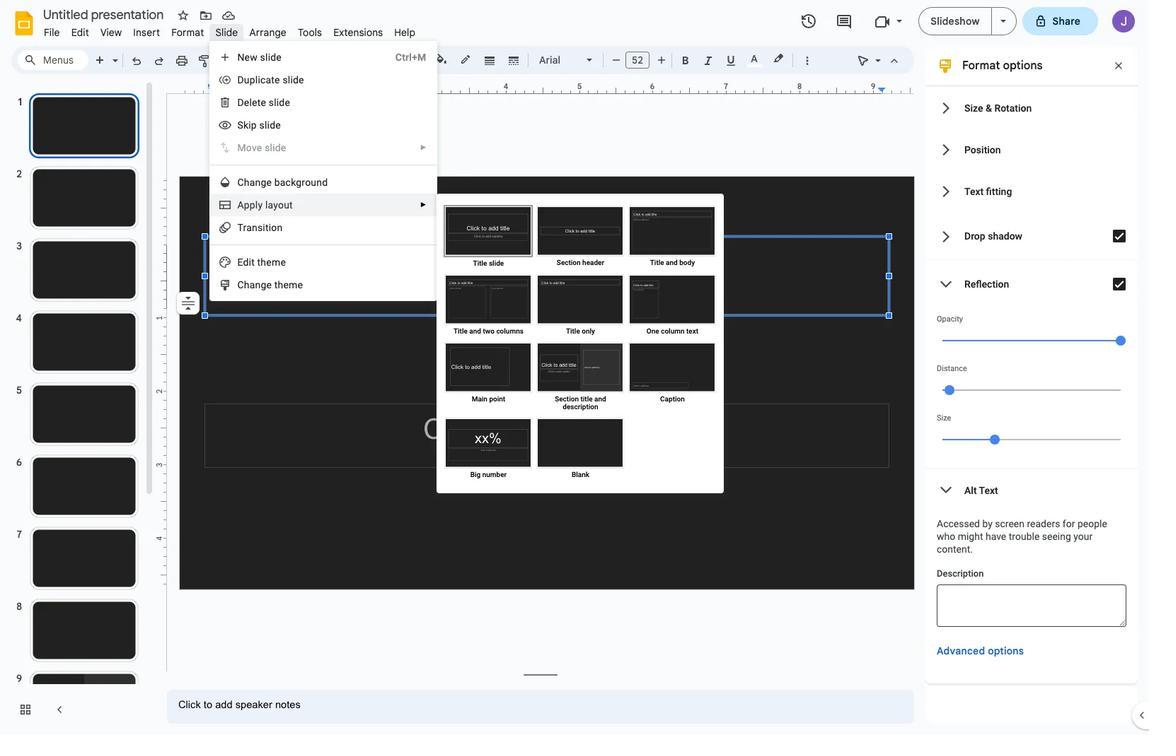 Task type: describe. For each thing, give the bounding box(es) containing it.
insert
[[133, 26, 160, 39]]

slide right lete at the top of the page
[[269, 97, 290, 108]]

opacity slider
[[937, 324, 1127, 357]]

header
[[582, 259, 604, 267]]

1 horizontal spatial e
[[257, 142, 262, 154]]

point
[[489, 396, 505, 403]]

ctrl+m
[[395, 52, 426, 63]]

edit menu item
[[66, 24, 95, 41]]

ackground
[[280, 177, 328, 188]]

skip slide s element
[[237, 120, 285, 131]]

slide menu item
[[210, 24, 244, 41]]

kip
[[243, 120, 257, 131]]

section for section header
[[557, 259, 581, 267]]

position tab
[[926, 129, 1138, 171]]

edit for edit
[[71, 26, 89, 39]]

drop
[[965, 231, 986, 242]]

edit theme m element
[[237, 257, 290, 268]]

distance slider
[[937, 374, 1127, 406]]

your
[[1074, 531, 1093, 543]]

main point
[[472, 396, 505, 403]]

uplicate
[[244, 74, 280, 86]]

for
[[1063, 519, 1075, 530]]

d e lete slide
[[237, 97, 290, 108]]

trouble
[[1009, 531, 1040, 543]]

alt
[[965, 485, 977, 496]]

two
[[483, 328, 495, 335]]

title slide
[[473, 260, 504, 267]]

opacity
[[937, 315, 963, 324]]

slide right kip
[[259, 120, 281, 131]]

v
[[252, 142, 257, 154]]

size & rotation
[[965, 102, 1032, 114]]

options for advanced options
[[988, 645, 1024, 658]]

size image
[[990, 435, 1000, 445]]

view menu item
[[95, 24, 128, 41]]

row containing title and two columns
[[443, 272, 719, 340]]

and for two
[[469, 328, 481, 335]]

readers
[[1027, 519, 1060, 530]]

big number
[[470, 471, 507, 479]]

one column text
[[647, 328, 698, 335]]

row containing main point
[[443, 340, 719, 416]]

content.
[[937, 544, 973, 556]]

text color image
[[747, 50, 762, 67]]

advanced options tab
[[937, 644, 1024, 660]]

tools menu item
[[292, 24, 328, 41]]

blank
[[572, 471, 589, 479]]

alt text
[[965, 485, 998, 496]]

s kip slide
[[237, 120, 281, 131]]

columns
[[496, 328, 524, 335]]

title
[[581, 396, 593, 403]]

text
[[686, 328, 698, 335]]

a pply layout
[[237, 200, 293, 211]]

new slide with layout image
[[109, 51, 118, 56]]

tools
[[298, 26, 322, 39]]

slide right ew
[[260, 52, 282, 63]]

r
[[243, 222, 246, 234]]

menu bar inside menu bar banner
[[38, 18, 421, 42]]

apply layout a element
[[237, 200, 297, 211]]

title for title slide
[[473, 260, 487, 267]]

lete
[[249, 97, 266, 108]]

extensions menu item
[[328, 24, 389, 41]]

shadow
[[988, 231, 1023, 242]]

border dash option
[[506, 50, 522, 70]]

might
[[958, 531, 983, 543]]

who
[[937, 531, 955, 543]]

accessed
[[937, 519, 980, 530]]

live pointer settings image
[[872, 51, 881, 56]]

main toolbar
[[88, 50, 818, 72]]

title and two columns
[[454, 328, 524, 335]]

Rename text field
[[38, 6, 172, 23]]

format options
[[962, 59, 1043, 73]]

toggle shadow image
[[1105, 222, 1134, 251]]

text fitting
[[965, 186, 1012, 197]]

shrink text on overflow image
[[178, 294, 198, 313]]

share
[[1053, 15, 1081, 28]]

body
[[680, 259, 695, 267]]

highlight color image
[[771, 50, 786, 67]]

people
[[1078, 519, 1107, 530]]

size for size & rotation
[[965, 102, 983, 114]]

title for title and body
[[650, 259, 664, 267]]

slide right v
[[265, 142, 286, 154]]

edit for edit the m e
[[237, 257, 255, 268]]

one
[[647, 328, 659, 335]]

a
[[237, 200, 244, 211]]

menu bar banner
[[0, 0, 1149, 736]]

opacity image
[[1116, 336, 1126, 346]]

caption
[[660, 396, 685, 403]]

section header
[[557, 259, 604, 267]]

fitting
[[986, 186, 1012, 197]]

format options application
[[0, 0, 1149, 736]]

fill color: transparent image
[[433, 50, 450, 69]]

description
[[563, 403, 598, 411]]

layout
[[265, 200, 293, 211]]

border color: transparent image
[[458, 50, 474, 69]]

Toggle shadow checkbox
[[1105, 222, 1134, 251]]

Description text field
[[937, 585, 1127, 628]]

format for format
[[171, 26, 204, 39]]

accessed by screen readers for people who might have trouble seeing your content.
[[937, 519, 1107, 556]]

0 vertical spatial text
[[965, 186, 984, 197]]

cell inside format options application
[[627, 416, 719, 484]]

change for change b ackground
[[237, 177, 272, 188]]

d for e
[[237, 97, 244, 108]]

advanced
[[937, 645, 985, 658]]

mo
[[237, 142, 252, 154]]

file
[[44, 26, 60, 39]]

presentation options image
[[1000, 20, 1006, 23]]

options for format options
[[1003, 59, 1043, 73]]

share button
[[1022, 7, 1098, 35]]

format options section
[[926, 46, 1138, 725]]

1 vertical spatial text
[[979, 485, 998, 496]]

advanced options
[[937, 645, 1024, 658]]

position
[[965, 144, 1001, 155]]

t
[[274, 280, 278, 291]]

arial
[[539, 54, 561, 67]]

reflection
[[965, 279, 1009, 290]]

title for title and two columns
[[454, 328, 468, 335]]

rotation
[[995, 102, 1032, 114]]



Task type: locate. For each thing, give the bounding box(es) containing it.
1 vertical spatial format
[[962, 59, 1000, 73]]

main
[[472, 396, 488, 403]]

0 vertical spatial size
[[965, 102, 983, 114]]

text
[[965, 186, 984, 197], [979, 485, 998, 496]]

n ew slide
[[237, 52, 282, 63]]

edit
[[71, 26, 89, 39], [237, 257, 255, 268]]

0 horizontal spatial format
[[171, 26, 204, 39]]

section left "title"
[[555, 396, 579, 403]]

format inside section
[[962, 59, 1000, 73]]

menu item
[[210, 137, 437, 159]]

1 vertical spatial change
[[237, 280, 272, 291]]

1 vertical spatial and
[[469, 328, 481, 335]]

section for section title and description
[[555, 396, 579, 403]]

change t heme
[[237, 280, 303, 291]]

edit left the
[[237, 257, 255, 268]]

d down n
[[237, 74, 244, 86]]

e up kip
[[244, 97, 249, 108]]

section left header on the right of the page
[[557, 259, 581, 267]]

1 horizontal spatial format
[[962, 59, 1000, 73]]

d left lete at the top of the page
[[237, 97, 244, 108]]

and left body
[[666, 259, 678, 267]]

row containing section header
[[443, 204, 719, 272]]

have
[[986, 531, 1007, 543]]

size for size
[[937, 414, 951, 423]]

left margin image
[[180, 83, 216, 93]]

4 row from the top
[[443, 416, 719, 484]]

insert menu item
[[128, 24, 166, 41]]

edit inside menu item
[[71, 26, 89, 39]]

Star checkbox
[[173, 6, 193, 25]]

1
[[154, 170, 164, 174]]

1 vertical spatial d
[[237, 97, 244, 108]]

only
[[582, 328, 595, 335]]

menu inside format options application
[[210, 0, 438, 730]]

0 horizontal spatial edit
[[71, 26, 89, 39]]

edit the m e
[[237, 257, 286, 268]]

►
[[420, 144, 427, 151], [420, 201, 427, 209]]

menu bar containing file
[[38, 18, 421, 42]]

s
[[237, 120, 243, 131]]

reflection tab
[[926, 260, 1138, 309]]

edit inside menu
[[237, 257, 255, 268]]

menu item containing mo
[[210, 137, 437, 159]]

Font size field
[[626, 52, 655, 72]]

size left &
[[965, 102, 983, 114]]

change left t
[[237, 280, 272, 291]]

t r ansition
[[237, 222, 283, 234]]

Menus field
[[18, 50, 88, 70]]

text left fitting
[[965, 186, 984, 197]]

2 horizontal spatial e
[[280, 257, 286, 268]]

change background b element
[[237, 177, 332, 188]]

e right the
[[280, 257, 286, 268]]

change left b
[[237, 177, 272, 188]]

section inside section title and description
[[555, 396, 579, 403]]

distance
[[937, 364, 967, 374]]

and for body
[[666, 259, 678, 267]]

1 horizontal spatial size
[[965, 102, 983, 114]]

options
[[1003, 59, 1043, 73], [988, 645, 1024, 658]]

0 vertical spatial ►
[[420, 144, 427, 151]]

number
[[482, 471, 507, 479]]

format
[[171, 26, 204, 39], [962, 59, 1000, 73]]

transition r element
[[237, 222, 287, 234]]

0 vertical spatial d
[[237, 74, 244, 86]]

and right "title"
[[594, 396, 606, 403]]

d for uplicate
[[237, 74, 244, 86]]

1 vertical spatial size
[[937, 414, 951, 423]]

mo v e slide
[[237, 142, 286, 154]]

column
[[661, 328, 685, 335]]

0 vertical spatial change
[[237, 177, 272, 188]]

3 row from the top
[[443, 340, 719, 416]]

help
[[394, 26, 416, 39]]

arrange
[[249, 26, 287, 39]]

title for title only
[[566, 328, 580, 335]]

the
[[257, 257, 272, 268]]

format down star option
[[171, 26, 204, 39]]

2 row from the top
[[443, 272, 719, 340]]

2 change from the top
[[237, 280, 272, 291]]

size & rotation tab
[[926, 87, 1138, 129]]

seeing
[[1042, 531, 1071, 543]]

ctrl+m element
[[378, 50, 426, 64]]

alt text tab
[[926, 470, 1138, 512]]

distance image
[[945, 386, 955, 396]]

0 vertical spatial and
[[666, 259, 678, 267]]

1 vertical spatial options
[[988, 645, 1024, 658]]

new slide n element
[[237, 52, 286, 63]]

title only
[[566, 328, 595, 335]]

options inside tab
[[988, 645, 1024, 658]]

2 d from the top
[[237, 97, 244, 108]]

1 vertical spatial edit
[[237, 257, 255, 268]]

extensions
[[333, 26, 383, 39]]

0 vertical spatial format
[[171, 26, 204, 39]]

2 vertical spatial e
[[280, 257, 286, 268]]

0 vertical spatial options
[[1003, 59, 1043, 73]]

slide right uplicate
[[283, 74, 304, 86]]

and inside section title and description
[[594, 396, 606, 403]]

section title and description
[[555, 396, 606, 411]]

drop shadow
[[965, 231, 1023, 242]]

1 change from the top
[[237, 177, 272, 188]]

► inside menu item
[[420, 144, 427, 151]]

slide
[[215, 26, 238, 39]]

size slider
[[937, 423, 1127, 456]]

► for a pply layout
[[420, 201, 427, 209]]

change b ackground
[[237, 177, 328, 188]]

help menu item
[[389, 24, 421, 41]]

d
[[237, 74, 244, 86], [237, 97, 244, 108]]

Toggle reflection checkbox
[[1105, 270, 1134, 299]]

1 ► from the top
[[420, 144, 427, 151]]

move slide v element
[[237, 142, 290, 154]]

and
[[666, 259, 678, 267], [469, 328, 481, 335], [594, 396, 606, 403]]

mode and view toolbar
[[852, 46, 906, 74]]

big
[[470, 471, 481, 479]]

navigation
[[0, 80, 156, 736]]

options right advanced
[[988, 645, 1024, 658]]

menu containing n
[[210, 0, 438, 730]]

cell
[[627, 416, 719, 484]]

arrange menu item
[[244, 24, 292, 41]]

size
[[965, 102, 983, 114], [937, 414, 951, 423]]

row containing big number
[[443, 416, 719, 484]]

ew
[[245, 52, 258, 63]]

description
[[937, 569, 984, 580]]

title left body
[[650, 259, 664, 267]]

slideshow button
[[919, 7, 992, 35]]

heme
[[278, 280, 303, 291]]

format inside menu item
[[171, 26, 204, 39]]

pply
[[244, 200, 263, 211]]

1 horizontal spatial and
[[594, 396, 606, 403]]

row
[[443, 204, 719, 272], [443, 272, 719, 340], [443, 340, 719, 416], [443, 416, 719, 484]]

file menu item
[[38, 24, 66, 41]]

slide
[[260, 52, 282, 63], [283, 74, 304, 86], [269, 97, 290, 108], [259, 120, 281, 131], [265, 142, 286, 154], [489, 260, 504, 267]]

format menu item
[[166, 24, 210, 41]]

option
[[177, 292, 200, 315]]

size inside tab
[[965, 102, 983, 114]]

format up &
[[962, 59, 1000, 73]]

1 vertical spatial section
[[555, 396, 579, 403]]

text right alt
[[979, 485, 998, 496]]

border weight option
[[482, 50, 498, 70]]

title
[[650, 259, 664, 267], [473, 260, 487, 267], [454, 328, 468, 335], [566, 328, 580, 335]]

e right mo
[[257, 142, 262, 154]]

0 vertical spatial section
[[557, 259, 581, 267]]

navigation inside format options application
[[0, 80, 156, 736]]

duplicate slide d element
[[237, 74, 308, 86]]

title left two
[[454, 328, 468, 335]]

view
[[100, 26, 122, 39]]

n
[[237, 52, 245, 63]]

ansition
[[246, 222, 283, 234]]

d uplicate slide
[[237, 74, 304, 86]]

title left only
[[566, 328, 580, 335]]

1 vertical spatial e
[[257, 142, 262, 154]]

format for format options
[[962, 59, 1000, 73]]

2 horizontal spatial and
[[666, 259, 678, 267]]

change theme t element
[[237, 280, 307, 291]]

1 d from the top
[[237, 74, 244, 86]]

► for e slide
[[420, 144, 427, 151]]

by
[[983, 519, 993, 530]]

2 ► from the top
[[420, 201, 427, 209]]

drop shadow tab
[[926, 212, 1138, 260]]

menu item inside menu
[[210, 137, 437, 159]]

edit right file menu item
[[71, 26, 89, 39]]

0 horizontal spatial size
[[937, 414, 951, 423]]

2 vertical spatial and
[[594, 396, 606, 403]]

text fitting tab
[[926, 171, 1138, 212]]

size down distance icon
[[937, 414, 951, 423]]

slide up two
[[489, 260, 504, 267]]

t
[[237, 222, 243, 234]]

font list. arial selected. option
[[539, 50, 578, 70]]

change for change t heme
[[237, 280, 272, 291]]

options up size & rotation tab
[[1003, 59, 1043, 73]]

&
[[986, 102, 992, 114]]

1 horizontal spatial edit
[[237, 257, 255, 268]]

0 horizontal spatial e
[[244, 97, 249, 108]]

menu
[[210, 0, 438, 730]]

b
[[274, 177, 280, 188]]

0 vertical spatial edit
[[71, 26, 89, 39]]

0 horizontal spatial and
[[469, 328, 481, 335]]

1 row from the top
[[443, 204, 719, 272]]

Font size text field
[[626, 52, 649, 69]]

title and body
[[650, 259, 695, 267]]

screen
[[995, 519, 1025, 530]]

0 vertical spatial e
[[244, 97, 249, 108]]

menu bar
[[38, 18, 421, 42]]

title up title and two columns
[[473, 260, 487, 267]]

m
[[272, 257, 280, 268]]

slideshow
[[931, 15, 980, 28]]

delete slide e element
[[237, 97, 294, 108]]

e
[[244, 97, 249, 108], [257, 142, 262, 154], [280, 257, 286, 268]]

right margin image
[[878, 83, 914, 93]]

and left two
[[469, 328, 481, 335]]

1 vertical spatial ►
[[420, 201, 427, 209]]



Task type: vqa. For each thing, say whether or not it's contained in the screenshot.


